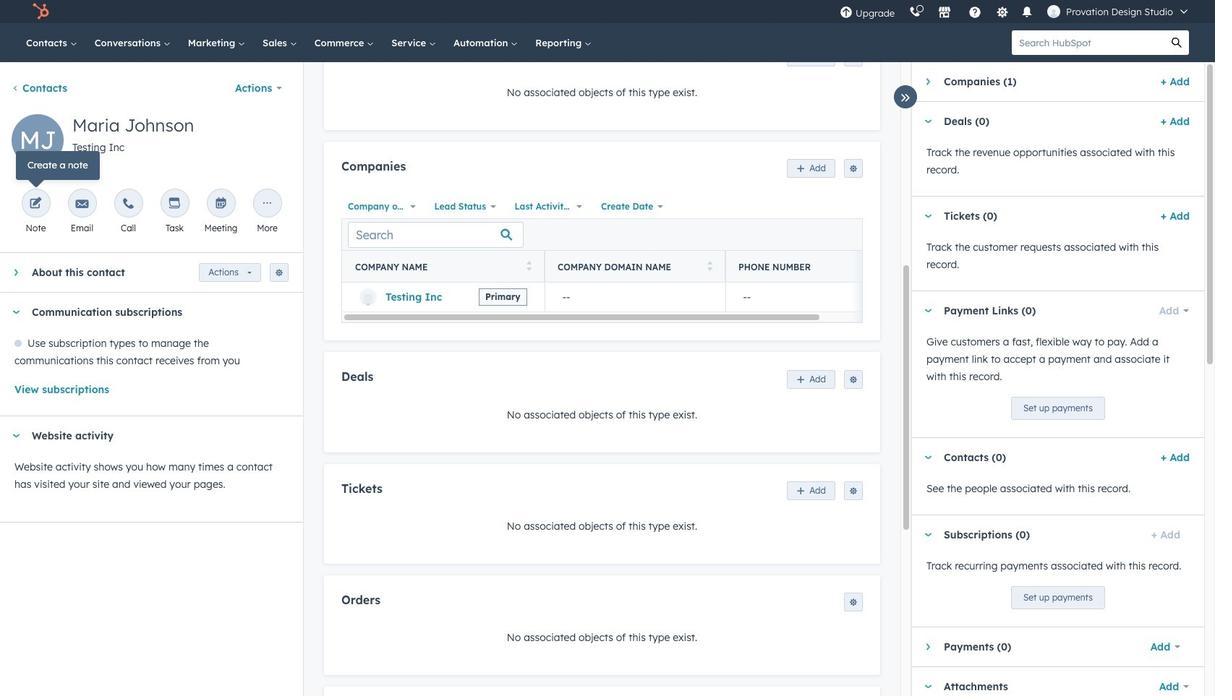 Task type: describe. For each thing, give the bounding box(es) containing it.
press to sort. image
[[707, 261, 713, 271]]

call image
[[122, 197, 135, 211]]

james peterson image
[[1048, 5, 1061, 18]]

manage card settings image
[[275, 269, 284, 278]]

Search HubSpot search field
[[1012, 30, 1165, 55]]

2 press to sort. element from the left
[[707, 261, 713, 273]]

press to sort. image
[[526, 261, 532, 271]]

more image
[[261, 197, 274, 211]]



Task type: locate. For each thing, give the bounding box(es) containing it.
caret image
[[926, 77, 930, 86], [924, 120, 932, 123], [14, 268, 18, 277], [924, 309, 932, 313], [12, 434, 20, 438], [924, 533, 932, 537], [926, 643, 930, 652]]

tooltip
[[16, 151, 100, 180]]

caret image
[[924, 214, 932, 218], [12, 311, 20, 314], [924, 456, 932, 460], [924, 685, 932, 689]]

email image
[[76, 197, 89, 211]]

note image
[[29, 197, 42, 211]]

marketplaces image
[[938, 7, 951, 20]]

menu
[[833, 0, 1198, 23]]

1 press to sort. element from the left
[[526, 261, 532, 273]]

press to sort. element
[[526, 261, 532, 273], [707, 261, 713, 273]]

0 horizontal spatial press to sort. element
[[526, 261, 532, 273]]

meeting image
[[214, 197, 228, 211]]

task image
[[168, 197, 181, 211]]

Search search field
[[348, 222, 524, 248]]

1 horizontal spatial press to sort. element
[[707, 261, 713, 273]]



Task type: vqa. For each thing, say whether or not it's contained in the screenshot.
Toggle Series Visibility region
no



